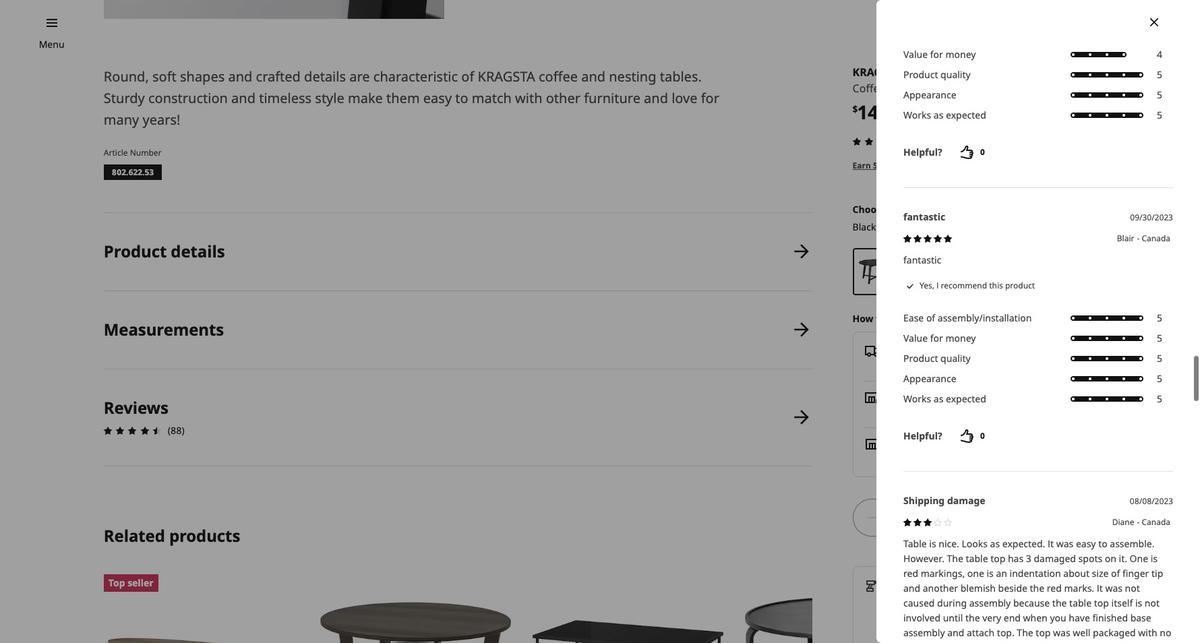 Task type: vqa. For each thing, say whether or not it's contained in the screenshot.
the topmost the Canada
yes



Task type: locate. For each thing, give the bounding box(es) containing it.
appearance up 99
[[904, 88, 957, 100]]

one
[[968, 566, 984, 579]]

is up tip
[[1151, 551, 1158, 564]]

1 horizontal spatial ikea
[[1003, 160, 1021, 171]]

this
[[989, 279, 1003, 291]]

has
[[1008, 551, 1024, 564]]

0 up using on the top right of page
[[980, 145, 985, 157]]

0 button down mi
[[948, 422, 1001, 449]]

timeless
[[259, 89, 312, 107]]

09/30/2023
[[1130, 211, 1173, 222]]

dialog
[[877, 0, 1200, 643]]

stockholm coffee table, walnut veneer, 70 7/8x23 1/4 " image
[[104, 575, 303, 643]]

0 horizontal spatial (88)
[[168, 424, 185, 437]]

them
[[386, 89, 420, 107]]

0 vertical spatial available
[[905, 359, 945, 371]]

money
[[946, 47, 976, 60], [946, 331, 976, 344]]

(88)
[[917, 135, 934, 148], [168, 424, 185, 437]]

top.
[[997, 625, 1015, 638]]

1 horizontal spatial of
[[926, 311, 935, 324]]

value for 5
[[904, 331, 928, 344]]

0 vertical spatial product
[[904, 67, 938, 80]]

4
[[1157, 47, 1163, 60]]

1 horizontal spatial review: 4.3 out of 5 stars. total reviews: 88 image
[[849, 133, 914, 150]]

0
[[980, 145, 985, 157], [980, 429, 985, 441]]

5%
[[873, 160, 885, 171]]

0 horizontal spatial easy
[[423, 89, 452, 107]]

value for money up kragsta coffee table, black, 35 3/8 "
[[904, 47, 976, 60]]

product details
[[104, 240, 225, 262]]

0 vertical spatial not
[[1125, 581, 1140, 594]]

1 vertical spatial expected
[[946, 392, 986, 404]]

however.
[[904, 551, 945, 564]]

about
[[1064, 566, 1090, 579]]

1 horizontal spatial easy
[[1076, 537, 1096, 549]]

nice.
[[939, 537, 960, 549]]

1 works as expected from the top
[[904, 108, 986, 121]]

document containing value for money
[[877, 0, 1200, 643]]

menu
[[39, 38, 64, 51]]

many
[[104, 111, 139, 129]]

1 money from the top
[[946, 47, 976, 60]]

assembly
[[889, 578, 933, 591]]

spots
[[1079, 551, 1103, 564]]

-
[[1137, 232, 1140, 243], [1137, 516, 1140, 527]]

1 0 from the top
[[980, 145, 985, 157]]

1 vertical spatial it
[[1097, 581, 1103, 594]]

48146 inside delivery to 48146 available
[[945, 344, 972, 357]]

for right love
[[701, 89, 719, 107]]

and up caused
[[904, 581, 921, 594]]

kragsta coffee table, black, 35 3/8 " image up crafted
[[104, 0, 445, 19]]

money down 'ease of assembly/installation'
[[946, 331, 976, 344]]

802.622.53
[[112, 167, 154, 178]]

to up on
[[1099, 537, 1108, 549]]

money for 4
[[946, 47, 976, 60]]

0 vertical spatial works
[[904, 108, 931, 121]]

it
[[906, 312, 913, 325]]

2 0 from the top
[[980, 429, 985, 441]]

the right using on the top right of page
[[987, 160, 1001, 171]]

crafted
[[256, 67, 301, 86]]

0 vertical spatial value for money
[[904, 47, 976, 60]]

1 horizontal spatial it
[[1097, 581, 1103, 594]]

0 horizontal spatial not
[[1125, 581, 1140, 594]]

red down "indentation" on the bottom
[[1047, 581, 1062, 594]]

- for table is nice. looks as expected. it was easy to assemble. however. the table top has 3 damaged spots on it. one is red markings, one is an indentation about size of finger tip and another blemish beside the red marks. it was not caused during assembly because the table top itself is not involved until the very end when you have finished base assembly and attach top. the top was well packaged with no visible tears. doesn't appear to have occurred
[[1137, 516, 1140, 527]]

article number
[[104, 147, 162, 159]]

not down finger
[[1125, 581, 1140, 594]]

taskrabbit
[[950, 578, 999, 591]]

other
[[546, 89, 581, 107]]

was down you
[[1053, 625, 1071, 638]]

0 vertical spatial assembly
[[969, 596, 1011, 609]]

0 vertical spatial the
[[947, 551, 964, 564]]

1 horizontal spatial red
[[1047, 581, 1062, 594]]

kragsta up coffee
[[853, 65, 901, 80]]

was up itself
[[1106, 581, 1123, 594]]

0 vertical spatial have
[[1069, 611, 1090, 623]]

with inside 'table is nice. looks as expected. it was easy to assemble. however. the table top has 3 damaged spots on it. one is red markings, one is an indentation about size of finger tip and another blemish beside the red marks. it was not caused during assembly because the table top itself is not involved until the very end when you have finished base assembly and attach top. the top was well packaged with no visible tears. doesn't appear to have occurred'
[[1139, 625, 1158, 638]]

ikea left the visa
[[1003, 160, 1021, 171]]

the down "indentation" on the bottom
[[1030, 581, 1045, 594]]

helpful? up "rewards" at the top of page
[[904, 145, 943, 158]]

0 vertical spatial easy
[[423, 89, 452, 107]]

is up base
[[1136, 596, 1142, 609]]

1 ikea from the left
[[942, 160, 961, 171]]

details
[[1096, 160, 1124, 171]]

value for money
[[904, 47, 976, 60], [904, 331, 976, 344]]

4 5 from the top
[[1157, 311, 1163, 324]]

1 vertical spatial store
[[900, 437, 925, 450]]

3 5 from the top
[[1157, 108, 1163, 121]]

2 0 button from the top
[[948, 422, 1001, 449]]

works as expected
[[904, 108, 986, 121], [904, 392, 986, 404]]

in
[[889, 437, 898, 450]]

ease
[[904, 311, 924, 324]]

table
[[966, 551, 988, 564], [1070, 596, 1092, 609]]

1 vertical spatial works
[[904, 392, 931, 404]]

0 horizontal spatial of
[[461, 67, 474, 86]]

0 vertical spatial canada
[[1142, 232, 1171, 243]]

was up the "damaged"
[[1056, 537, 1074, 549]]

canada down 08/08/2023
[[1142, 516, 1171, 527]]

jakobsfors coffee table, dark brown stained oak veneer, 31 1/2 " image
[[316, 575, 515, 643]]

1 horizontal spatial the
[[1017, 625, 1034, 638]]

0 vertical spatial works as expected
[[904, 108, 986, 121]]

1 vertical spatial with
[[1139, 625, 1158, 638]]

1 vertical spatial money
[[946, 331, 976, 344]]

2 horizontal spatial of
[[1111, 566, 1120, 579]]

coffee
[[853, 81, 886, 96]]

value for money down ease
[[904, 331, 976, 344]]

0 vertical spatial kragsta coffee table, black, 35 3/8 " image
[[104, 0, 445, 19]]

2 - from the top
[[1137, 516, 1140, 527]]

2 vertical spatial of
[[1111, 566, 1120, 579]]

48146
[[945, 344, 972, 357], [946, 593, 972, 606]]

of right ease
[[926, 311, 935, 324]]

0 horizontal spatial ikea
[[942, 160, 961, 171]]

1 vertical spatial value for money
[[904, 331, 976, 344]]

Quantity input value text field
[[885, 499, 904, 537]]

2 money from the top
[[946, 331, 976, 344]]

not up base
[[1145, 596, 1160, 609]]

1 horizontal spatial details
[[304, 67, 346, 86]]

(88) inside button
[[917, 135, 934, 148]]

with down base
[[1139, 625, 1158, 638]]

kragsta inside round, soft shapes and crafted details are characteristic of kragsta coffee and nesting tables. sturdy construction and timeless style make them easy to match with other furniture and love for many years!
[[478, 67, 535, 86]]

1 vertical spatial top
[[1094, 596, 1109, 609]]

1 vertical spatial appearance
[[904, 371, 957, 384]]

product quality up black,
[[904, 67, 971, 80]]

works down delivery to 48146 available
[[904, 392, 931, 404]]

1 vertical spatial -
[[1137, 516, 1140, 527]]

0 horizontal spatial top
[[991, 551, 1006, 564]]

(88) down "reviews" heading
[[168, 424, 185, 437]]

0 vertical spatial table
[[966, 551, 988, 564]]

measurements heading
[[104, 318, 224, 340]]

1 horizontal spatial (88)
[[917, 135, 934, 148]]

2 horizontal spatial top
[[1094, 596, 1109, 609]]

of
[[461, 67, 474, 86], [926, 311, 935, 324], [1111, 566, 1120, 579]]

0 vertical spatial -
[[1137, 232, 1140, 243]]

it down the size
[[1097, 581, 1103, 594]]

works as expected down black,
[[904, 108, 986, 121]]

earn 5% in rewards at ikea using the ikea visa credit card*. details > button
[[853, 160, 1131, 172]]

value
[[904, 47, 928, 60], [904, 331, 928, 344]]

helpful?
[[904, 145, 943, 158], [904, 429, 943, 441]]

it
[[1048, 537, 1054, 549], [1097, 581, 1103, 594]]

canada down 09/30/2023
[[1142, 232, 1171, 243]]

- right diane
[[1137, 516, 1140, 527]]

1 vertical spatial 0
[[980, 429, 985, 441]]

6 5 from the top
[[1157, 351, 1163, 364]]

i
[[937, 279, 939, 291]]

1 vertical spatial the
[[1017, 625, 1034, 638]]

kragsta coffee table, black, 35 3/8 " image down the black
[[858, 253, 895, 290]]

5 5 from the top
[[1157, 331, 1163, 344]]

fantastic up yes,
[[904, 253, 942, 266]]

product quality
[[904, 67, 971, 80], [904, 351, 971, 364]]

money up 35
[[946, 47, 976, 60]]

1 helpful? from the top
[[904, 145, 943, 158]]

have
[[1069, 611, 1090, 623], [1043, 640, 1064, 643]]

0 vertical spatial appearance
[[904, 88, 957, 100]]

easy up spots
[[1076, 537, 1096, 549]]

1 vertical spatial available
[[889, 593, 928, 606]]

0 down mi
[[980, 429, 985, 441]]

1 vertical spatial not
[[1145, 596, 1160, 609]]

$33
[[960, 608, 976, 621]]

to left the match
[[455, 89, 468, 107]]

reviews heading
[[104, 396, 168, 419]]

canada for table is nice. looks as expected. it was easy to assemble. however. the table top has 3 damaged spots on it. one is red markings, one is an indentation about size of finger tip and another blemish beside the red marks. it was not caused during assembly because the table top itself is not involved until the very end when you have finished base assembly and attach top. the top was well packaged with no visible tears. doesn't appear to have occurred
[[1142, 516, 1171, 527]]

0 horizontal spatial review: 4.3 out of 5 stars. total reviews: 88 image
[[100, 423, 165, 439]]

works down the table, at right
[[904, 108, 931, 121]]

mi
[[972, 405, 983, 418]]

0 vertical spatial of
[[461, 67, 474, 86]]

works as expected up canton,
[[904, 392, 986, 404]]

0 button right at
[[948, 138, 1001, 165]]

when
[[1023, 611, 1048, 623]]

1 product quality from the top
[[904, 67, 971, 80]]

list containing product details
[[100, 213, 812, 466]]

1 vertical spatial as
[[934, 392, 944, 404]]

have down you
[[1043, 640, 1064, 643]]

0 horizontal spatial red
[[904, 566, 918, 579]]

2 quality from the top
[[941, 351, 971, 364]]

35
[[952, 81, 964, 96]]

canada
[[1142, 232, 1171, 243], [1142, 516, 1171, 527]]

very
[[983, 611, 1001, 623]]

0 vertical spatial helpful?
[[904, 145, 943, 158]]

details inside product details button
[[171, 240, 225, 262]]

0 horizontal spatial kragsta
[[478, 67, 535, 86]]

assembly up very
[[969, 596, 1011, 609]]

shapes
[[180, 67, 225, 86]]

1 horizontal spatial kragsta coffee table, black, 35 3/8 " image
[[858, 253, 895, 290]]

assembly
[[969, 596, 1011, 609], [904, 625, 945, 638]]

for down the by
[[931, 593, 944, 606]]

0 horizontal spatial with
[[515, 89, 543, 107]]

kragsta up the match
[[478, 67, 535, 86]]

with left 'other'
[[515, 89, 543, 107]]

2 vertical spatial as
[[990, 537, 1000, 549]]

2 value from the top
[[904, 331, 928, 344]]

review: 4.3 out of 5 stars. total reviews: 88 image down "reviews" heading
[[100, 423, 165, 439]]

recommend
[[941, 279, 987, 291]]

easy down characteristic
[[423, 89, 452, 107]]

red down however.
[[904, 566, 918, 579]]

48146 up $33
[[946, 593, 972, 606]]

0 vertical spatial fantastic
[[904, 210, 945, 222]]

1 vertical spatial table
[[1070, 596, 1092, 609]]

2 works as expected from the top
[[904, 392, 986, 404]]

review: 4.3 out of 5 stars. total reviews: 88 image up 5%
[[849, 133, 914, 150]]

tables.
[[660, 67, 702, 86]]

canada for fantastic
[[1142, 232, 1171, 243]]

value for money for 4
[[904, 47, 976, 60]]

quality up 35
[[941, 67, 971, 80]]

dialog containing value for money
[[877, 0, 1200, 643]]

1 vertical spatial have
[[1043, 640, 1064, 643]]

0 vertical spatial value
[[904, 47, 928, 60]]

expected
[[946, 108, 986, 121], [946, 392, 986, 404]]

1 vertical spatial was
[[1106, 581, 1123, 594]]

kragsta coffee table, black, 35 3/8 " image
[[104, 0, 445, 19], [858, 253, 895, 290]]

with inside round, soft shapes and crafted details are characteristic of kragsta coffee and nesting tables. sturdy construction and timeless style make them easy to match with other furniture and love for many years!
[[515, 89, 543, 107]]

to right delivery
[[933, 344, 943, 357]]

the up appear
[[1017, 625, 1034, 638]]

1 horizontal spatial have
[[1069, 611, 1090, 623]]

2 ikea from the left
[[1003, 160, 1021, 171]]

as down black,
[[934, 108, 944, 121]]

1 vertical spatial canada
[[1142, 516, 1171, 527]]

for up kragsta coffee table, black, 35 3/8 "
[[930, 47, 943, 60]]

2 canada from the top
[[1142, 516, 1171, 527]]

table up one on the bottom right
[[966, 551, 988, 564]]

(88) up at
[[917, 135, 934, 148]]

1 - from the top
[[1137, 232, 1140, 243]]

1 horizontal spatial with
[[1139, 625, 1158, 638]]

0 vertical spatial quality
[[941, 67, 971, 80]]

it up the "damaged"
[[1048, 537, 1054, 549]]

1 vertical spatial product quality
[[904, 351, 971, 364]]

1 horizontal spatial kragsta
[[853, 65, 901, 80]]

assembly up visible
[[904, 625, 945, 638]]

was
[[1056, 537, 1074, 549], [1106, 581, 1123, 594], [1053, 625, 1071, 638]]

3
[[1026, 551, 1032, 564]]

store
[[1124, 312, 1146, 325], [900, 437, 925, 450]]

store right in
[[900, 437, 925, 450]]

document
[[877, 0, 1200, 643]]

available up estimated
[[889, 593, 928, 606]]

1 value from the top
[[904, 47, 928, 60]]

available down delivery
[[905, 359, 945, 371]]

0 horizontal spatial have
[[1043, 640, 1064, 643]]

top down when
[[1036, 625, 1051, 638]]

doesn't
[[961, 640, 995, 643]]

1 horizontal spatial store
[[1124, 312, 1146, 325]]

store inside change store button
[[1124, 312, 1146, 325]]

product
[[904, 67, 938, 80], [104, 240, 167, 262], [904, 351, 938, 364]]

review: 4.3 out of 5 stars. total reviews: 88 image
[[849, 133, 914, 150], [100, 423, 165, 439]]

have up well
[[1069, 611, 1090, 623]]

change
[[1087, 312, 1121, 325]]

diane - canada
[[1112, 516, 1171, 527]]

for right delivery
[[930, 331, 943, 344]]

0 vertical spatial review: 4.3 out of 5 stars. total reviews: 88 image
[[849, 133, 914, 150]]

as right looks
[[990, 537, 1000, 549]]

is left nice.
[[929, 537, 936, 549]]

1 vertical spatial works as expected
[[904, 392, 986, 404]]

product inside product details button
[[104, 240, 167, 262]]

0 horizontal spatial kragsta coffee table, black, 35 3/8 " image
[[104, 0, 445, 19]]

1 vertical spatial assembly
[[904, 625, 945, 638]]

expected up canton, mi button
[[946, 392, 986, 404]]

0 horizontal spatial assembly
[[904, 625, 945, 638]]

0 vertical spatial was
[[1056, 537, 1074, 549]]

easy
[[423, 89, 452, 107], [1076, 537, 1096, 549]]

kragsta
[[853, 65, 901, 80], [478, 67, 535, 86]]

ikea right at
[[942, 160, 961, 171]]

quality down 'ease of assembly/installation'
[[941, 351, 971, 364]]

48146 for delivery to 48146 available
[[945, 344, 972, 357]]

0 vertical spatial 0 button
[[948, 138, 1001, 165]]

with
[[515, 89, 543, 107], [1139, 625, 1158, 638]]

2 helpful? from the top
[[904, 429, 943, 441]]

2 fantastic from the top
[[904, 253, 942, 266]]

value down it
[[904, 331, 928, 344]]

product quality up up
[[904, 351, 971, 364]]

available
[[905, 359, 945, 371], [889, 593, 928, 606]]

love
[[672, 89, 698, 107]]

1 vertical spatial fantastic
[[904, 253, 942, 266]]

end
[[1004, 611, 1021, 623]]

the down nice.
[[947, 551, 964, 564]]

0 horizontal spatial store
[[900, 437, 925, 450]]

- for fantastic
[[1137, 232, 1140, 243]]

product details button
[[104, 213, 812, 291]]

0 vertical spatial details
[[304, 67, 346, 86]]

0 vertical spatial with
[[515, 89, 543, 107]]

table down the marks.
[[1070, 596, 1092, 609]]

0 vertical spatial money
[[946, 47, 976, 60]]

and up tears.
[[948, 625, 965, 638]]

to right appear
[[1031, 640, 1040, 643]]

0 horizontal spatial it
[[1048, 537, 1054, 549]]

and left love
[[644, 89, 668, 107]]

appearance
[[904, 88, 957, 100], [904, 371, 957, 384]]

in
[[887, 160, 895, 171]]

appearance up up
[[904, 371, 957, 384]]

- right blair
[[1137, 232, 1140, 243]]

1 vertical spatial value
[[904, 331, 928, 344]]

involved
[[904, 611, 941, 623]]

fantastic down "rewards" at the top of page
[[904, 210, 945, 222]]

the up you
[[1053, 596, 1067, 609]]

to inside round, soft shapes and crafted details are characteristic of kragsta coffee and nesting tables. sturdy construction and timeless style make them easy to match with other furniture and love for many years!
[[455, 89, 468, 107]]

value for 4
[[904, 47, 928, 60]]

48146 down 'ease of assembly/installation'
[[945, 344, 972, 357]]

of up the match
[[461, 67, 474, 86]]

top up the finished
[[1094, 596, 1109, 609]]

store right change
[[1124, 312, 1146, 325]]

is
[[929, 537, 936, 549], [1151, 551, 1158, 564], [987, 566, 994, 579], [1136, 596, 1142, 609]]

0 vertical spatial (88)
[[917, 135, 934, 148]]

expected down "35 3/8 "" button
[[946, 108, 986, 121]]

1 canada from the top
[[1142, 232, 1171, 243]]

assemble.
[[1110, 537, 1155, 549]]

the
[[987, 160, 1001, 171], [1030, 581, 1045, 594], [1053, 596, 1067, 609], [966, 611, 980, 623]]

and right shapes
[[228, 67, 252, 86]]

top up an
[[991, 551, 1006, 564]]

as up canton,
[[934, 392, 944, 404]]

0 vertical spatial expected
[[946, 108, 986, 121]]

48146 inside available for 48146 estimated price $33
[[946, 593, 972, 606]]

list
[[100, 213, 812, 466]]

1 vertical spatial (88)
[[168, 424, 185, 437]]

of right the size
[[1111, 566, 1120, 579]]

1 vertical spatial review: 4.3 out of 5 stars. total reviews: 88 image
[[100, 423, 165, 439]]

helpful? right in
[[904, 429, 943, 441]]

1 value for money from the top
[[904, 47, 976, 60]]

1 vertical spatial quality
[[941, 351, 971, 364]]

is left an
[[987, 566, 994, 579]]

2 value for money from the top
[[904, 331, 976, 344]]

match
[[472, 89, 512, 107]]

1 vertical spatial 0 button
[[948, 422, 1001, 449]]

08/08/2023
[[1130, 495, 1173, 506]]

value up kragsta coffee table, black, 35 3/8 "
[[904, 47, 928, 60]]



Task type: describe. For each thing, give the bounding box(es) containing it.
you
[[1050, 611, 1067, 623]]

black,
[[920, 81, 949, 96]]

related
[[104, 524, 165, 547]]

2 vertical spatial top
[[1036, 625, 1051, 638]]

kragsta coffee table, black, 35 3/8 "
[[853, 65, 991, 96]]

article
[[104, 147, 128, 159]]

characteristic
[[373, 67, 458, 86]]

0 horizontal spatial table
[[966, 551, 988, 564]]

kragsta coffee table, white, 35 3/8 " image
[[908, 253, 944, 290]]

shipping damage
[[904, 493, 986, 506]]

are
[[349, 67, 370, 86]]

äsperöd coffee table, black/glass black, 45 1/4x22 7/8 " image
[[528, 575, 727, 643]]

right image
[[1119, 350, 1135, 366]]

available inside delivery to 48146 available
[[905, 359, 945, 371]]

2 product quality from the top
[[904, 351, 971, 364]]

packaged
[[1093, 625, 1136, 638]]

because
[[1013, 596, 1050, 609]]

tears.
[[934, 640, 959, 643]]

tip
[[1152, 566, 1163, 579]]

0 vertical spatial top
[[991, 551, 1006, 564]]

choose
[[853, 203, 887, 216]]

product details heading
[[104, 240, 225, 262]]

borgeby coffee table, black, 27 1/2 " image
[[741, 575, 940, 643]]

1 horizontal spatial assembly
[[969, 596, 1011, 609]]

earn
[[853, 160, 871, 171]]

blair - canada
[[1117, 232, 1171, 243]]

to left get
[[876, 312, 886, 325]]

1 5 from the top
[[1157, 67, 1163, 80]]

1 fantastic from the top
[[904, 210, 945, 222]]

the inside button
[[987, 160, 1001, 171]]

reviews
[[104, 396, 168, 419]]

2 works from the top
[[904, 392, 931, 404]]

available inside available for 48146 estimated price $33
[[889, 593, 928, 606]]

of inside round, soft shapes and crafted details are characteristic of kragsta coffee and nesting tables. sturdy construction and timeless style make them easy to match with other furniture and love for many years!
[[461, 67, 474, 86]]

easy inside round, soft shapes and crafted details are characteristic of kragsta coffee and nesting tables. sturdy construction and timeless style make them easy to match with other furniture and love for many years!
[[423, 89, 452, 107]]

1 horizontal spatial table
[[1070, 596, 1092, 609]]

2 appearance from the top
[[904, 371, 957, 384]]

canton,
[[935, 405, 970, 418]]

2 vertical spatial was
[[1053, 625, 1071, 638]]

48146 for available for 48146 estimated price $33
[[946, 593, 972, 606]]

during
[[937, 596, 967, 609]]

for inside available for 48146 estimated price $33
[[931, 593, 944, 606]]

to inside delivery to 48146 available
[[933, 344, 943, 357]]

review: 4.3 out of 5 stars. total reviews: 88 image inside (88) button
[[849, 133, 914, 150]]

get
[[888, 312, 904, 325]]

the up attach
[[966, 611, 980, 623]]

1 quality from the top
[[941, 67, 971, 80]]

coffee
[[539, 67, 578, 86]]

1 vertical spatial kragsta coffee table, black, 35 3/8 " image
[[858, 253, 895, 290]]

price
[[935, 608, 957, 621]]

2 5 from the top
[[1157, 88, 1163, 100]]

markings,
[[921, 566, 965, 579]]

canton, mi button
[[935, 405, 983, 418]]

table is nice. looks as expected. it was easy to assemble. however. the table top has 3 damaged spots on it. one is red markings, one is an indentation about size of finger tip and another blemish beside the red marks. it was not caused during assembly because the table top itself is not involved until the very end when you have finished base assembly and attach top. the top was well packaged with no visible tears. doesn't appear to have occurred
[[904, 537, 1172, 643]]

it.
[[1119, 551, 1127, 564]]

0 vertical spatial as
[[934, 108, 944, 121]]

no
[[1160, 625, 1172, 638]]

value for money for 5
[[904, 331, 976, 344]]

kragsta inside kragsta coffee table, black, 35 3/8 "
[[853, 65, 901, 80]]

card*.
[[1068, 160, 1094, 171]]

store for change store
[[1124, 312, 1146, 325]]

measurements button
[[104, 291, 812, 369]]

pick
[[889, 390, 908, 403]]

sturdy
[[104, 89, 145, 107]]

earn 5% in rewards at ikea using the ikea visa credit card*. details >
[[853, 160, 1131, 171]]

and up "furniture"
[[581, 67, 606, 86]]

and left the 'timeless'
[[231, 89, 256, 107]]

damaged
[[1034, 551, 1076, 564]]

pick up
[[889, 390, 924, 403]]

0 vertical spatial it
[[1048, 537, 1054, 549]]

2 expected from the top
[[946, 392, 986, 404]]

7 5 from the top
[[1157, 371, 1163, 384]]

construction
[[148, 89, 228, 107]]

top
[[108, 577, 125, 589]]

visa
[[1023, 160, 1040, 171]]

soft
[[152, 67, 177, 86]]

$ 149 99
[[853, 99, 904, 125]]

money for 5
[[946, 331, 976, 344]]

by
[[936, 578, 947, 591]]

make
[[348, 89, 383, 107]]

related products
[[104, 524, 240, 547]]

number
[[130, 147, 162, 159]]

blair
[[1117, 232, 1135, 243]]

details inside round, soft shapes and crafted details are characteristic of kragsta coffee and nesting tables. sturdy construction and timeless style make them easy to match with other furniture and love for many years!
[[304, 67, 346, 86]]

99
[[893, 103, 904, 115]]

0 for second 0 button from the top of the document containing value for money
[[980, 429, 985, 441]]

1 appearance from the top
[[904, 88, 957, 100]]

visible
[[904, 640, 931, 643]]

for inside round, soft shapes and crafted details are characteristic of kragsta coffee and nesting tables. sturdy construction and timeless style make them easy to match with other furniture and love for many years!
[[701, 89, 719, 107]]

diane
[[1112, 516, 1135, 527]]

store for in store
[[900, 437, 925, 450]]

8 5 from the top
[[1157, 392, 1163, 404]]

nesting
[[609, 67, 656, 86]]

0 horizontal spatial the
[[947, 551, 964, 564]]

itself
[[1112, 596, 1133, 609]]

>
[[1126, 160, 1131, 171]]

easy inside 'table is nice. looks as expected. it was easy to assemble. however. the table top has 3 damaged spots on it. one is red markings, one is an indentation about size of finger tip and another blemish beside the red marks. it was not caused during assembly because the table top itself is not involved until the very end when you have finished base assembly and attach top. the top was well packaged with no visible tears. doesn't appear to have occurred'
[[1076, 537, 1096, 549]]

top seller link
[[104, 575, 303, 643]]

3/8
[[967, 81, 983, 96]]

marks.
[[1064, 581, 1095, 594]]

attach
[[967, 625, 995, 638]]

canton, mi
[[935, 405, 983, 418]]

finished
[[1093, 611, 1128, 623]]

top seller
[[108, 577, 153, 589]]

black
[[853, 220, 876, 233]]

48146 button
[[946, 593, 972, 606]]

beside
[[998, 581, 1028, 594]]

furniture
[[584, 89, 641, 107]]

$
[[853, 103, 858, 115]]

products
[[169, 524, 240, 547]]

product
[[1005, 279, 1035, 291]]

of inside 'table is nice. looks as expected. it was easy to assemble. however. the table top has 3 damaged spots on it. one is red markings, one is an indentation about size of finger tip and another blemish beside the red marks. it was not caused during assembly because the table top itself is not involved until the very end when you have finished base assembly and attach top. the top was well packaged with no visible tears. doesn't appear to have occurred'
[[1111, 566, 1120, 579]]

0 for 1st 0 button from the top
[[980, 145, 985, 157]]

2 vertical spatial product
[[904, 351, 938, 364]]

1 expected from the top
[[946, 108, 986, 121]]

ease of assembly/installation
[[904, 311, 1032, 324]]

how to get it
[[853, 312, 913, 325]]

round,
[[104, 67, 149, 86]]

1 0 button from the top
[[948, 138, 1001, 165]]

change store button
[[1087, 311, 1146, 326]]

1 vertical spatial of
[[926, 311, 935, 324]]

"
[[986, 81, 991, 96]]

well
[[1073, 625, 1091, 638]]

helpful? for second 0 button from the top of the document containing value for money
[[904, 429, 943, 441]]

available for 48146 estimated price $33
[[889, 593, 976, 621]]

helpful? for 1st 0 button from the top
[[904, 145, 943, 158]]

yes,
[[920, 279, 935, 291]]

1 horizontal spatial not
[[1145, 596, 1160, 609]]

using
[[963, 160, 985, 171]]

1 vertical spatial red
[[1047, 581, 1062, 594]]

as inside 'table is nice. looks as expected. it was easy to assemble. however. the table top has 3 damaged spots on it. one is red markings, one is an indentation about size of finger tip and another blemish beside the red marks. it was not caused during assembly because the table top itself is not involved until the very end when you have finished base assembly and attach top. the top was well packaged with no visible tears. doesn't appear to have occurred'
[[990, 537, 1000, 549]]

blemish
[[961, 581, 996, 594]]

one
[[1130, 551, 1148, 564]]

an
[[996, 566, 1007, 579]]

assembly/installation
[[938, 311, 1032, 324]]

until
[[943, 611, 963, 623]]

size
[[1092, 566, 1109, 579]]

1 works from the top
[[904, 108, 931, 121]]

(88) button
[[849, 133, 934, 150]]

0 vertical spatial red
[[904, 566, 918, 579]]



